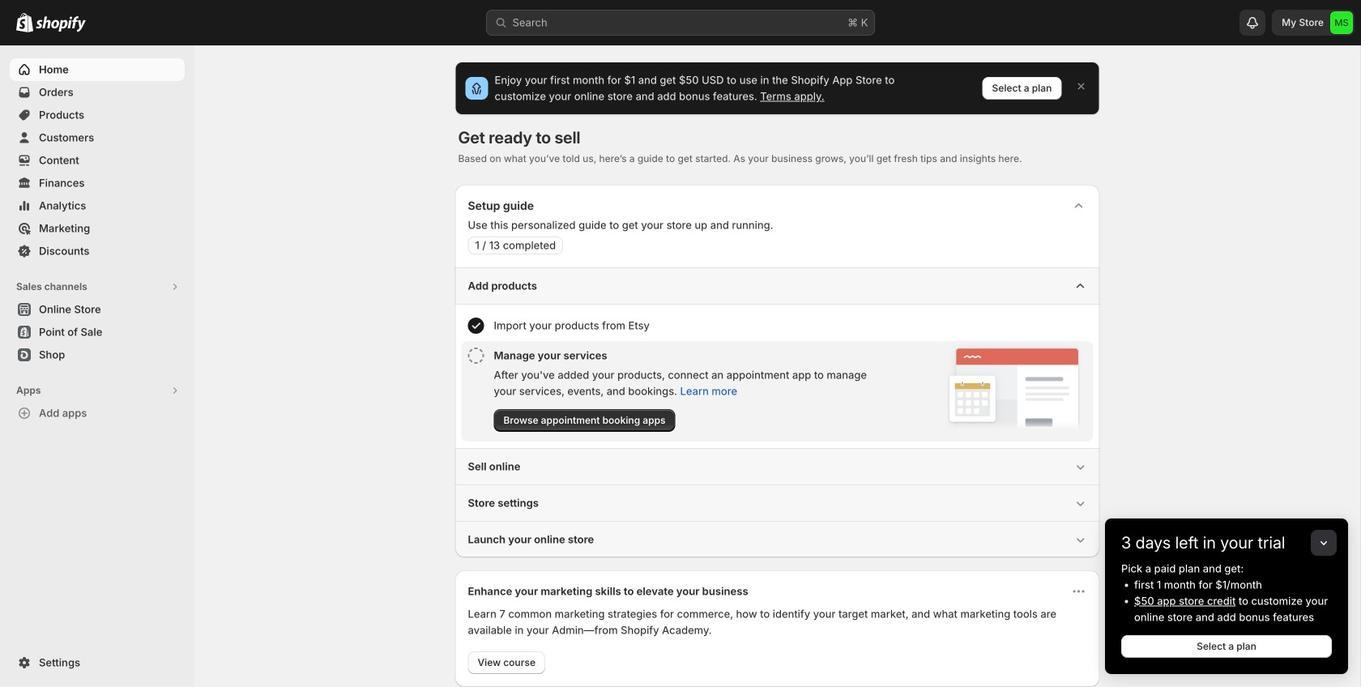 Task type: vqa. For each thing, say whether or not it's contained in the screenshot.
Mark Import your products from Etsy as not done image
yes



Task type: locate. For each thing, give the bounding box(es) containing it.
mark import your products from etsy as not done image
[[468, 318, 484, 334]]

my store image
[[1330, 11, 1353, 34]]

shopify image
[[16, 13, 33, 32], [36, 16, 86, 32]]

setup guide region
[[455, 185, 1100, 557]]

import your products from etsy group
[[461, 311, 1093, 340]]

guide categories group
[[455, 267, 1100, 557]]

manage your services group
[[461, 341, 1093, 442]]

1 horizontal spatial shopify image
[[36, 16, 86, 32]]



Task type: describe. For each thing, give the bounding box(es) containing it.
mark manage your services as done image
[[468, 348, 484, 364]]

add products group
[[455, 267, 1100, 448]]

0 horizontal spatial shopify image
[[16, 13, 33, 32]]



